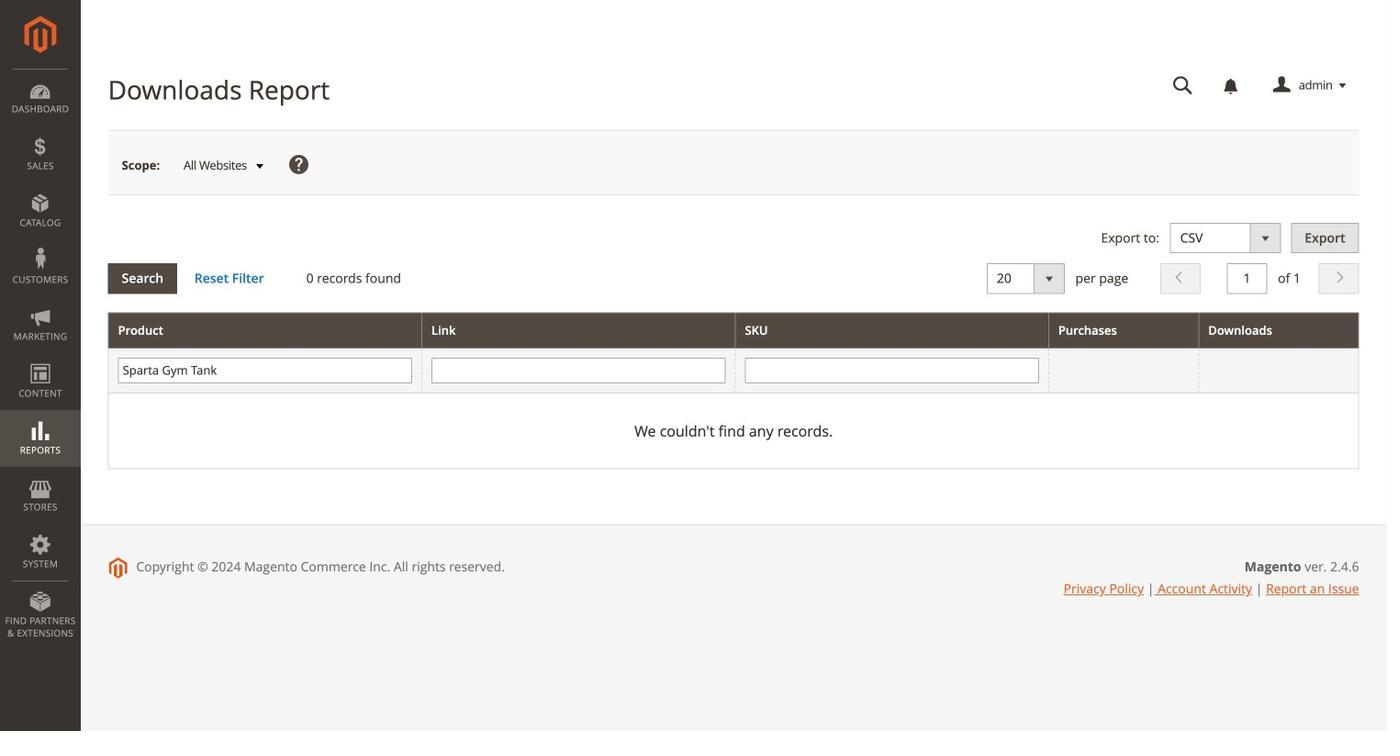 Task type: describe. For each thing, give the bounding box(es) containing it.
magento admin panel image
[[24, 16, 56, 53]]



Task type: locate. For each thing, give the bounding box(es) containing it.
None text field
[[432, 358, 726, 384], [745, 358, 1039, 384], [432, 358, 726, 384], [745, 358, 1039, 384]]

menu bar
[[0, 69, 81, 649]]

None text field
[[1160, 70, 1206, 102], [1227, 264, 1268, 294], [118, 358, 412, 384], [1160, 70, 1206, 102], [1227, 264, 1268, 294], [118, 358, 412, 384]]



